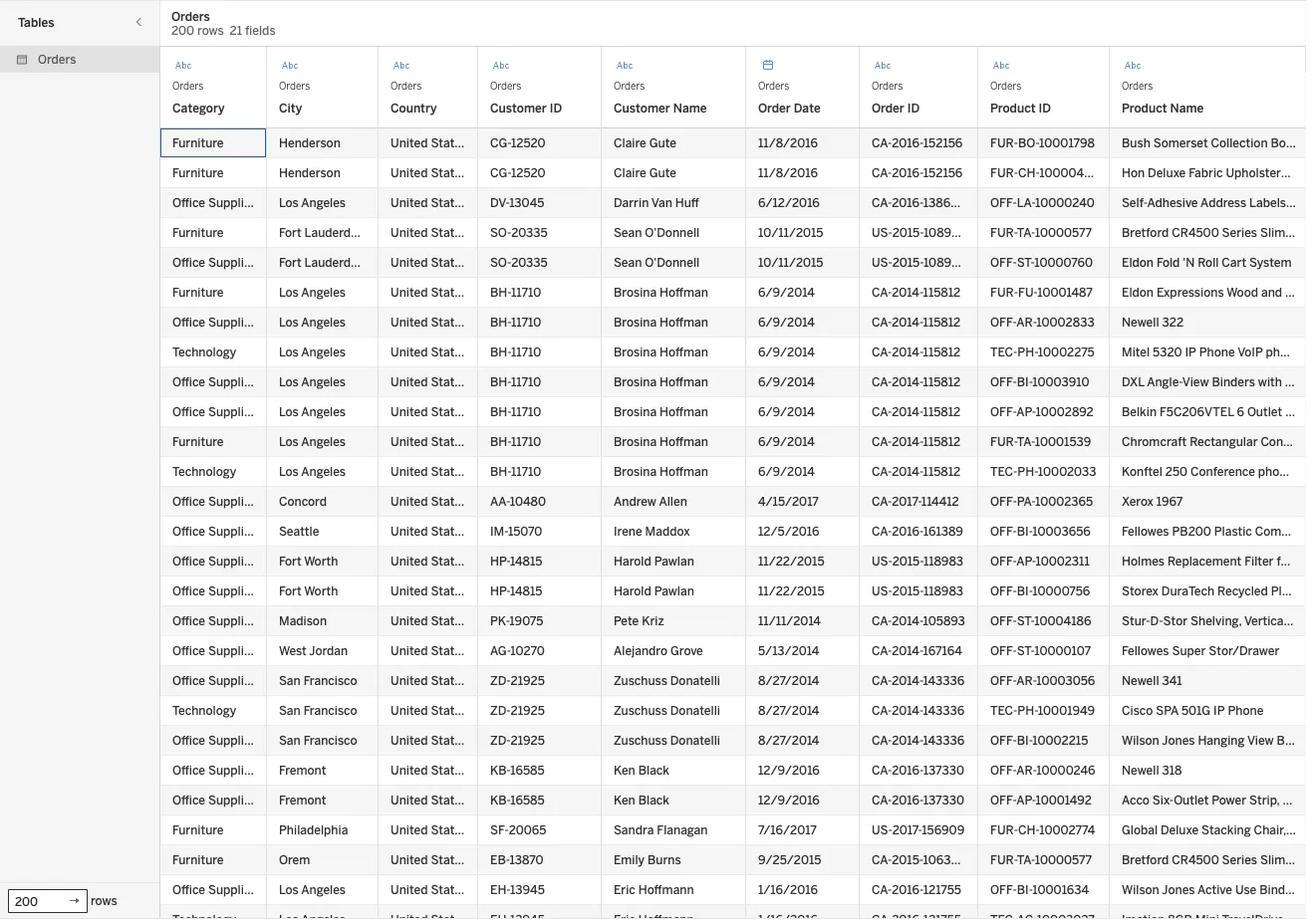 Task type: vqa. For each thing, say whether or not it's contained in the screenshot.
first "Add Favorite" button from right
no



Task type: describe. For each thing, give the bounding box(es) containing it.
22 united states from the top
[[391, 764, 467, 778]]

0 horizontal spatial ip
[[1185, 345, 1196, 360]]

6/9/2014 for fur-ta-10001539
[[758, 435, 815, 449]]

order date
[[758, 101, 821, 116]]

19075
[[509, 614, 543, 629]]

san francisco for off-ar-10003056
[[279, 674, 357, 688]]

office for off-pa-10002365
[[172, 495, 205, 509]]

21 row from the top
[[160, 726, 1306, 756]]

pb200
[[1172, 525, 1211, 539]]

8 states from the top
[[431, 345, 467, 360]]

10002833
[[1036, 315, 1094, 330]]

somerset
[[1153, 136, 1208, 150]]

23 row from the top
[[160, 786, 1306, 816]]

10001949
[[1038, 704, 1095, 718]]

13 united states from the top
[[391, 495, 467, 509]]

zuschuss for tec-ph-10001949
[[614, 704, 667, 718]]

115812 for off-ar-10002833
[[923, 315, 961, 330]]

11/22/2015 for off-ap-10002311
[[758, 554, 824, 569]]

off-bi-10000756
[[990, 584, 1090, 599]]

1 2015- from the top
[[892, 226, 923, 240]]

sean o'donnell for off-
[[614, 256, 699, 270]]

8/27/2014 for off-ar-10003056
[[758, 674, 819, 688]]

21925 for off-ar-10003056
[[511, 674, 545, 688]]

furniture for sixth row from the top of the view data table grid
[[172, 285, 224, 300]]

fort worth for off-ap-10002311
[[279, 554, 338, 569]]

orders country
[[391, 80, 437, 116]]

ca- for off-ar-10002833
[[872, 315, 892, 330]]

5 row from the top
[[160, 248, 1306, 278]]

burns
[[648, 853, 681, 868]]

9/25/2015
[[758, 853, 821, 868]]

22 states from the top
[[431, 764, 467, 778]]

category
[[172, 101, 225, 116]]

24 united states from the top
[[391, 823, 467, 838]]

hanging
[[1198, 734, 1245, 748]]

fur- for 4th row from the bottom of the view data table grid
[[990, 823, 1018, 838]]

belkin
[[1122, 405, 1157, 419]]

2014- for off-st-10004186
[[892, 614, 923, 629]]

20065
[[509, 823, 546, 838]]

us- for fur-ch-10002774
[[872, 823, 892, 838]]

darrin van huff
[[614, 196, 699, 210]]

adhesive
[[1147, 196, 1198, 210]]

o'donnell for fur-ta-10000577
[[645, 226, 699, 240]]

143336 for tec-ph-10001949
[[923, 704, 965, 718]]

supplies for off-ap-10002311
[[208, 554, 257, 569]]

conferen
[[1261, 435, 1306, 449]]

address
[[1201, 196, 1246, 210]]

eh-13945
[[490, 883, 545, 898]]

11 states from the top
[[431, 435, 467, 449]]

orders inside orders product name
[[1122, 80, 1153, 92]]

bh-11710 for off-ap-10002892
[[490, 405, 541, 419]]

united for 25th row from the top
[[391, 853, 428, 868]]

supplies for off-pa-10002365
[[208, 495, 257, 509]]

office for off-ap-10001492
[[172, 793, 205, 808]]

1 row from the top
[[160, 129, 1306, 158]]

1 name from the left
[[673, 101, 707, 116]]

2014- for off-st-10000107
[[892, 644, 923, 659]]

tec-ph-10001949
[[990, 704, 1095, 718]]

14 states from the top
[[431, 525, 467, 539]]

11710 for off-bi-10003910
[[511, 375, 541, 390]]

24 states from the top
[[431, 823, 467, 838]]

10001492
[[1036, 793, 1092, 808]]

office for off-bi-10003910
[[172, 375, 205, 390]]

118983 for off-ap-10002311
[[923, 554, 963, 569]]

0 vertical spatial plastic
[[1214, 525, 1252, 539]]

21925 for tec-ph-10001949
[[511, 704, 545, 718]]

19 states from the top
[[431, 674, 467, 688]]

18 united states from the top
[[391, 644, 467, 659]]

string image for customer id
[[490, 56, 510, 76]]

ken black for off-ar-10000246
[[614, 764, 669, 778]]

14 united states from the top
[[391, 525, 467, 539]]

14815 for off-ap-10002311
[[510, 554, 542, 569]]

1 vertical spatial view
[[1247, 734, 1274, 748]]

off- for off-st-10000760
[[990, 256, 1017, 270]]

25 states from the top
[[431, 853, 467, 868]]

ca- for off-st-10000107
[[872, 644, 892, 659]]

phone
[[1266, 345, 1301, 360]]

20 united states from the top
[[391, 704, 467, 718]]

2 row group from the top
[[160, 427, 1306, 726]]

bush
[[1122, 136, 1151, 150]]

united for 10th row from the bottom
[[391, 644, 428, 659]]

1 horizontal spatial plastic
[[1271, 584, 1306, 599]]

11/22/2015 for off-bi-10000756
[[758, 584, 824, 599]]

1 vertical spatial outlet
[[1174, 793, 1209, 808]]

114412
[[921, 495, 959, 509]]

self-
[[1122, 196, 1147, 210]]

los for off-bi-10003910
[[279, 375, 299, 390]]

office supplies for off-bi-10003910
[[172, 375, 257, 390]]

claire gute for fur-bo-10001798
[[614, 136, 676, 150]]

supplies for off-ar-10003056
[[208, 674, 257, 688]]

7 row from the top
[[160, 308, 1306, 338]]

off-st-10004186
[[990, 614, 1091, 629]]

5 states from the top
[[431, 256, 467, 270]]

161389
[[923, 525, 963, 539]]

tec-ph-10002033
[[990, 465, 1096, 479]]

fabric
[[1189, 166, 1223, 180]]

fur- for 25th row from the top
[[990, 853, 1017, 868]]

kriz
[[642, 614, 664, 629]]

belkin f5c206vtel 6 outlet surg
[[1122, 405, 1306, 419]]

23 states from the top
[[431, 793, 467, 808]]

20 row from the top
[[160, 696, 1306, 726]]

kb-16585 for off-ar-10000246
[[490, 764, 545, 778]]

8 row from the top
[[160, 338, 1306, 368]]

22 row from the top
[[160, 756, 1306, 786]]

off- for off-st-10004186
[[990, 614, 1017, 629]]

5 united states from the top
[[391, 256, 467, 270]]

view data table grid
[[160, 47, 1306, 920]]

philadelphia
[[279, 823, 348, 838]]

10 row from the top
[[160, 397, 1306, 427]]

18 states from the top
[[431, 644, 467, 659]]

21 states from the top
[[431, 734, 467, 748]]

12 states from the top
[[431, 465, 467, 479]]

3 united states from the top
[[391, 196, 467, 210]]

super
[[1172, 644, 1206, 659]]

bush somerset collection bookca
[[1122, 136, 1306, 150]]

office supplies for off-ap-10002311
[[172, 554, 257, 569]]

3 states from the top
[[431, 196, 467, 210]]

fur-ch-10002774
[[990, 823, 1095, 838]]

6
[[1237, 405, 1244, 419]]

for
[[1289, 196, 1305, 210]]

1 united states from the top
[[391, 136, 467, 150]]

fur- for 11th row
[[990, 435, 1017, 449]]

25 row from the top
[[160, 846, 1306, 876]]

20335 for office supplies
[[511, 256, 548, 270]]

0 horizontal spatial view
[[1182, 375, 1209, 390]]

office supplies for off-ar-10002833
[[172, 315, 257, 330]]

technology for tec-ph-10002033
[[172, 465, 236, 479]]

power
[[1212, 793, 1246, 808]]

technology for tec-ph-10001949
[[172, 704, 236, 718]]

5320
[[1153, 345, 1182, 360]]

cart
[[1222, 256, 1246, 270]]

3 row from the top
[[160, 188, 1306, 218]]

4 states from the top
[[431, 226, 467, 240]]

2 states from the top
[[431, 166, 467, 180]]

4 united states from the top
[[391, 226, 467, 240]]

roll
[[1198, 256, 1219, 270]]

2 customer from the left
[[614, 101, 670, 116]]

10270
[[510, 644, 545, 659]]

2014- for tec-ph-10002275
[[892, 345, 923, 360]]

24 row from the top
[[160, 816, 1306, 846]]

4'
[[1283, 793, 1293, 808]]

ar- for 10002833
[[1016, 315, 1036, 330]]

10002215
[[1032, 734, 1088, 748]]

zuschuss for off-bi-10002215
[[614, 734, 667, 748]]

1 row group from the top
[[160, 129, 1306, 427]]

10 united states from the top
[[391, 405, 467, 419]]

fu-
[[1018, 285, 1037, 300]]

customer name
[[614, 101, 707, 116]]

conference phone -
[[1191, 465, 1300, 479]]

office for off-bi-10000756
[[172, 584, 205, 599]]

furniture for 4th row from the bottom of the view data table grid
[[172, 823, 224, 838]]

surg
[[1285, 405, 1306, 419]]

supplies for off-st-10000760
[[208, 256, 257, 270]]

0 vertical spatial binders
[[1212, 375, 1255, 390]]

orders inside 'orders order id'
[[872, 80, 903, 92]]

15 states from the top
[[431, 554, 467, 569]]

slim for 106320
[[1260, 853, 1285, 868]]

d-
[[1150, 614, 1163, 629]]

7 united states from the top
[[391, 315, 467, 330]]

claire for fur-ch-10000454
[[614, 166, 646, 180]]

gra
[[1289, 823, 1306, 838]]

flanagan
[[657, 823, 708, 838]]

country
[[391, 101, 437, 116]]

6 row from the top
[[160, 278, 1306, 308]]

ca-2016-161389
[[872, 525, 963, 539]]

6/9/2014 for fur-fu-10001487
[[758, 285, 815, 300]]

shelving,
[[1191, 614, 1242, 629]]

1 vertical spatial phone
[[1228, 704, 1264, 718]]

los for off-ar-10002833
[[279, 315, 299, 330]]

10004186
[[1034, 614, 1091, 629]]

stur-d-stor shelving, vertical 5-s
[[1122, 614, 1306, 629]]

2014- for off-ar-10002833
[[892, 315, 923, 330]]

storex
[[1122, 584, 1159, 599]]

bh- for tec-ph-10002275
[[490, 345, 511, 360]]

10002365
[[1035, 495, 1093, 509]]

20 states from the top
[[431, 704, 467, 718]]

9 united states from the top
[[391, 375, 467, 390]]

152156 for fur-ch-10000454
[[923, 166, 963, 180]]

4 row from the top
[[160, 218, 1306, 248]]

137330 for off-ap-10001492
[[923, 793, 964, 808]]

supplies for off-bi-10003656
[[208, 525, 257, 539]]

17 united states from the top
[[391, 614, 467, 629]]

7 states from the top
[[431, 315, 467, 330]]

hoffman for off-bi-10003910
[[660, 375, 708, 390]]

9 row from the top
[[160, 368, 1306, 397]]

0 vertical spatial phone
[[1199, 345, 1235, 360]]

bin
[[1292, 525, 1306, 539]]

lauderdale for office supplies
[[304, 256, 367, 270]]

10000107
[[1034, 644, 1091, 659]]

darrin
[[614, 196, 649, 210]]

19 row from the top
[[160, 666, 1306, 696]]

stor
[[1163, 614, 1188, 629]]

26 united states from the top
[[391, 883, 467, 898]]

17 states from the top
[[431, 614, 467, 629]]

off-ar-10002833
[[990, 315, 1094, 330]]

16 united states from the top
[[391, 584, 467, 599]]

10 states from the top
[[431, 405, 467, 419]]

16 states from the top
[[431, 584, 467, 599]]

tables
[[18, 15, 54, 29]]

united for 23th row from the bottom
[[391, 256, 428, 270]]

fellowes super stor/drawer
[[1122, 644, 1279, 659]]

19 united states from the top
[[391, 674, 467, 688]]

26 row from the top
[[160, 876, 1306, 906]]

1 states from the top
[[431, 136, 467, 150]]

city
[[279, 101, 302, 116]]

ca-2016-152156 for fur-bo-10001798
[[872, 136, 963, 150]]

10000760
[[1034, 256, 1093, 270]]

27 row from the top
[[160, 906, 1306, 920]]

8 united states from the top
[[391, 345, 467, 360]]

fur-fu-10001487
[[990, 285, 1093, 300]]

black for off-ar-10000246
[[638, 764, 669, 778]]

13 states from the top
[[431, 495, 467, 509]]

2016- for off-bi-10001634
[[892, 883, 923, 898]]

5-
[[1290, 614, 1301, 629]]

system
[[1249, 256, 1292, 270]]

2 row from the top
[[160, 158, 1306, 188]]

with
[[1258, 375, 1282, 390]]

fur-ta-10000577 for us-2015-108966
[[990, 226, 1092, 240]]

ca-2014-115812 for tec-ph-10002275
[[872, 345, 961, 360]]

supplies for off-bi-10003910
[[208, 375, 257, 390]]

17 row from the top
[[160, 607, 1306, 637]]

2 united states from the top
[[391, 166, 467, 180]]

12 row from the top
[[160, 457, 1306, 487]]

15 row from the top
[[160, 547, 1306, 577]]

furniture for 26th row from the bottom
[[172, 166, 224, 180]]

los angeles for off-ap-10002892
[[279, 405, 346, 419]]

18 row from the top
[[160, 637, 1306, 666]]

off-ar-10000246
[[990, 764, 1095, 778]]

bookca
[[1271, 136, 1306, 150]]

los for off-la-10000240
[[279, 196, 299, 210]]

supplies for off-ar-10002833
[[208, 315, 257, 330]]

dv-
[[490, 196, 509, 210]]

customer inside "orders customer id"
[[490, 101, 547, 116]]

1 vertical spatial ip
[[1214, 704, 1225, 718]]

office supplies for off-pa-10002365
[[172, 495, 257, 509]]

cisco
[[1122, 704, 1153, 718]]

21 united states from the top
[[391, 734, 467, 748]]

14 row from the top
[[160, 517, 1306, 547]]

sf-
[[490, 823, 509, 838]]

brosina for tec-ph-10002275
[[614, 345, 657, 360]]

newell 341
[[1122, 674, 1182, 688]]

s
[[1301, 614, 1306, 629]]

2 string image from the left
[[614, 56, 634, 76]]

c
[[1303, 465, 1306, 479]]

4 2015- from the top
[[892, 584, 923, 599]]

gute for fur-bo-10001798
[[649, 136, 676, 150]]

1 horizontal spatial outlet
[[1247, 405, 1282, 419]]

allen
[[659, 495, 687, 509]]

15 united states from the top
[[391, 554, 467, 569]]

1 vertical spatial binders
[[1259, 883, 1303, 898]]

13 row from the top
[[160, 487, 1306, 517]]

1 vertical spatial rows
[[91, 894, 117, 909]]

11/8/2016 for fur-bo-10001798
[[758, 136, 818, 150]]

ca- for off-ap-10002892
[[872, 405, 892, 419]]

voip
[[1238, 345, 1263, 360]]

9 states from the top
[[431, 375, 467, 390]]

ap- for 10001492
[[1016, 793, 1036, 808]]

10/11/2015 for fur-
[[758, 226, 823, 240]]

10002275
[[1038, 345, 1095, 360]]

ca-2016-138688
[[872, 196, 965, 210]]

f5c206vtel
[[1160, 405, 1234, 419]]

bh-11710 for tec-ph-10002275
[[490, 345, 541, 360]]

105893
[[923, 614, 965, 629]]

7/16/2017
[[758, 823, 817, 838]]

off- for off-pa-10002365
[[990, 495, 1017, 509]]

11 row from the top
[[160, 427, 1306, 457]]

hoffman for fur-fu-10001487
[[660, 285, 708, 300]]



Task type: locate. For each thing, give the bounding box(es) containing it.
1 vertical spatial fort worth
[[279, 584, 338, 599]]

1 horizontal spatial name
[[1170, 101, 1204, 116]]

west jordan
[[279, 644, 348, 659]]

order inside 'orders order id'
[[872, 101, 904, 116]]

sandra flanagan
[[614, 823, 708, 838]]

claire gute
[[614, 136, 676, 150], [614, 166, 676, 180]]

12520 for fur-ch-10000454
[[511, 166, 546, 180]]

string image up the orders product id
[[990, 56, 1010, 76]]

0 vertical spatial ta-
[[1017, 226, 1035, 240]]

6/9/2014
[[758, 285, 815, 300], [758, 315, 815, 330], [758, 345, 815, 360], [758, 375, 815, 390], [758, 405, 815, 419], [758, 435, 815, 449], [758, 465, 815, 479]]

ap- up fur-ch-10002774
[[1016, 793, 1036, 808]]

bretford cr4500 series slim rec for ca-2015-106320
[[1122, 853, 1306, 868]]

cg- up dv-
[[490, 166, 511, 180]]

cg-12520 down "orders customer id"
[[490, 136, 546, 150]]

los for off-bi-10001634
[[279, 883, 299, 898]]

2 vertical spatial 21925
[[511, 734, 545, 748]]

501g
[[1181, 704, 1211, 718]]

ar- down off-st-10000107
[[1016, 674, 1036, 688]]

1 vertical spatial bretford
[[1122, 853, 1169, 868]]

0 vertical spatial lauderdale
[[304, 226, 367, 240]]

ca- for tec-ph-10001949
[[872, 704, 892, 718]]

plastic left comb
[[1214, 525, 1252, 539]]

2016-
[[892, 136, 923, 150], [892, 166, 923, 180], [892, 196, 923, 210], [892, 525, 923, 539], [892, 764, 923, 778], [892, 793, 923, 808], [892, 883, 923, 898]]

3 143336 from the top
[[923, 734, 965, 748]]

2 6/9/2014 from the top
[[758, 315, 815, 330]]

8 office supplies from the top
[[172, 554, 257, 569]]

rows inside orders 200 rows  21 fields
[[197, 23, 224, 38]]

claire gute for fur-ch-10000454
[[614, 166, 676, 180]]

st- up 'fu-'
[[1017, 256, 1034, 270]]

ca-2017-114412
[[872, 495, 959, 509]]

0 horizontal spatial binders
[[1212, 375, 1255, 390]]

0 vertical spatial donatelli
[[670, 674, 720, 688]]

2 string image from the left
[[279, 56, 299, 76]]

binde
[[1277, 734, 1306, 748]]

office for off-la-10000240
[[172, 196, 205, 210]]

orders row group
[[0, 46, 159, 73]]

id for order id
[[907, 101, 920, 116]]

6 united states from the top
[[391, 285, 467, 300]]

ag-
[[490, 644, 510, 659]]

1 vertical spatial 108966
[[923, 256, 966, 270]]

16 row from the top
[[160, 577, 1306, 607]]

ca-2014-143336
[[872, 674, 965, 688], [872, 704, 965, 718], [872, 734, 965, 748]]

11/8/2016
[[758, 136, 818, 150], [758, 166, 818, 180]]

tec-ph-10002275
[[990, 345, 1095, 360]]

0 vertical spatial pawlan
[[654, 554, 694, 569]]

2 vertical spatial newell
[[1122, 764, 1159, 778]]

10002311
[[1036, 554, 1090, 569]]

0 vertical spatial henderson
[[279, 136, 341, 150]]

0 vertical spatial hp-
[[490, 554, 510, 569]]

1 vertical spatial ca-2016-137330
[[872, 793, 964, 808]]

2 2017- from the top
[[892, 823, 922, 838]]

1 vertical spatial sean
[[614, 256, 642, 270]]

1 lauderdale from the top
[[304, 226, 367, 240]]

ch- for 10000454
[[1018, 166, 1039, 180]]

1 vertical spatial kb-
[[490, 793, 510, 808]]

off- down off-st-10004186
[[990, 644, 1017, 659]]

ch- down the 'off-ap-10001492'
[[1018, 823, 1039, 838]]

harold pawlan down irene maddox
[[614, 554, 694, 569]]

rows
[[197, 23, 224, 38], [91, 894, 117, 909]]

108966 for off-st-10000760
[[923, 256, 966, 270]]

fur-ta-10000577 up the off-st-10000760
[[990, 226, 1092, 240]]

1 vertical spatial 10000577
[[1035, 853, 1092, 868]]

konftel
[[1122, 465, 1162, 479]]

1 vertical spatial 16585
[[510, 793, 545, 808]]

12520 up 13045 in the top of the page
[[511, 166, 546, 180]]

12 united states from the top
[[391, 465, 467, 479]]

2 vertical spatial ta-
[[1017, 853, 1035, 868]]

fur- down the 'off-ap-10001492'
[[990, 823, 1018, 838]]

ip
[[1185, 345, 1196, 360], [1214, 704, 1225, 718]]

string image down the 200
[[172, 56, 192, 76]]

0 vertical spatial 137330
[[923, 764, 964, 778]]

3 zuschuss donatelli from the top
[[614, 734, 720, 748]]

12520 down "orders customer id"
[[511, 136, 546, 150]]

andrew allen
[[614, 495, 687, 509]]

phone up "dxl angle-view binders with lock"
[[1199, 345, 1235, 360]]

technology
[[172, 345, 236, 360], [172, 465, 236, 479], [172, 704, 236, 718]]

id inside 'orders order id'
[[907, 101, 920, 116]]

5 2015- from the top
[[892, 853, 923, 868]]

26 states from the top
[[431, 883, 467, 898]]

madison
[[279, 614, 327, 629]]

1 vertical spatial san
[[279, 704, 301, 718]]

1 vertical spatial hp-14815
[[490, 584, 542, 599]]

2014- for off-ap-10002892
[[892, 405, 923, 419]]

13 united from the top
[[391, 495, 428, 509]]

off-
[[990, 196, 1017, 210], [990, 256, 1017, 270], [990, 315, 1016, 330], [990, 375, 1017, 390], [990, 405, 1016, 419], [990, 495, 1017, 509], [990, 525, 1017, 539], [990, 554, 1016, 569], [990, 584, 1017, 599], [990, 614, 1017, 629], [990, 644, 1017, 659], [990, 674, 1016, 688], [990, 734, 1017, 748], [990, 764, 1016, 778], [990, 793, 1016, 808], [990, 883, 1017, 898]]

ap- down off-bi-10003910 at the right of page
[[1016, 405, 1036, 419]]

us-2015-118983 down ca-2016-161389
[[872, 554, 963, 569]]

11 united states from the top
[[391, 435, 467, 449]]

date image
[[758, 56, 778, 76]]

united for 4th row from the bottom of the view data table grid
[[391, 823, 428, 838]]

fur-bo-10001798
[[990, 136, 1095, 150]]

comb
[[1255, 525, 1289, 539]]

fur- for 1st row from the top of the view data table grid
[[990, 136, 1018, 150]]

xerox 1967
[[1122, 495, 1183, 509]]

156909
[[922, 823, 965, 838]]

fur- down la-
[[990, 226, 1017, 240]]

string image up 'orders order id'
[[872, 56, 892, 76]]

henderson for fur-ch-10000454
[[279, 166, 341, 180]]

0 vertical spatial sean
[[614, 226, 642, 240]]

ip right 5320
[[1185, 345, 1196, 360]]

fellowes down the xerox 1967
[[1122, 525, 1169, 539]]

eldon left "fold"
[[1122, 256, 1154, 270]]

1 donatelli from the top
[[670, 674, 720, 688]]

115812 for fur-ta-10001539
[[923, 435, 961, 449]]

chromcraft
[[1122, 435, 1187, 449]]

newell up acco
[[1122, 764, 1159, 778]]

1 vertical spatial harold pawlan
[[614, 584, 694, 599]]

1 ca-2016-137330 from the top
[[872, 764, 964, 778]]

van
[[651, 196, 672, 210]]

off- down off-bi-10000756
[[990, 614, 1017, 629]]

united states
[[391, 136, 467, 150], [391, 166, 467, 180], [391, 196, 467, 210], [391, 226, 467, 240], [391, 256, 467, 270], [391, 285, 467, 300], [391, 315, 467, 330], [391, 345, 467, 360], [391, 375, 467, 390], [391, 405, 467, 419], [391, 435, 467, 449], [391, 465, 467, 479], [391, 495, 467, 509], [391, 525, 467, 539], [391, 554, 467, 569], [391, 584, 467, 599], [391, 614, 467, 629], [391, 644, 467, 659], [391, 674, 467, 688], [391, 704, 467, 718], [391, 734, 467, 748], [391, 764, 467, 778], [391, 793, 467, 808], [391, 823, 467, 838], [391, 853, 467, 868], [391, 883, 467, 898]]

1 vertical spatial zuschuss donatelli
[[614, 704, 720, 718]]

ta- down off-ap-10002892
[[1017, 435, 1035, 449]]

ca- for tec-ph-10002033
[[872, 465, 892, 479]]

and
[[1261, 285, 1282, 300]]

off- up fur-fu-10001487
[[990, 256, 1017, 270]]

11710
[[511, 285, 541, 300], [511, 315, 541, 330], [511, 345, 541, 360], [511, 375, 541, 390], [511, 405, 541, 419], [511, 435, 541, 449], [511, 465, 541, 479]]

1 ph- from the top
[[1017, 345, 1038, 360]]

spa
[[1156, 704, 1178, 718]]

rectangular
[[1190, 435, 1258, 449]]

3 2016- from the top
[[892, 196, 923, 210]]

string image up orders product name
[[1122, 56, 1142, 76]]

1 vertical spatial jones
[[1162, 883, 1195, 898]]

1 horizontal spatial binders
[[1259, 883, 1303, 898]]

0 vertical spatial ip
[[1185, 345, 1196, 360]]

eric hoffmann
[[614, 883, 694, 898]]

office for off-ap-10002892
[[172, 405, 205, 419]]

'n
[[1183, 256, 1195, 270]]

12/9/2016
[[758, 764, 820, 778], [758, 793, 820, 808]]

1 vertical spatial ta-
[[1017, 435, 1035, 449]]

ph- up off-bi-10002215
[[1017, 704, 1038, 718]]

2 bh- from the top
[[490, 315, 511, 330]]

pk-19075
[[490, 614, 543, 629]]

138688
[[923, 196, 965, 210]]

deluxe down six-
[[1161, 823, 1199, 838]]

1 vertical spatial ar-
[[1016, 674, 1036, 688]]

off- for off-ap-10001492
[[990, 793, 1016, 808]]

2016- for off-bi-10003656
[[892, 525, 923, 539]]

cg- for fur-ch-10000454
[[490, 166, 511, 180]]

1 vertical spatial fremont
[[279, 793, 326, 808]]

2 vertical spatial ph-
[[1017, 704, 1038, 718]]

2 bretford from the top
[[1122, 853, 1169, 868]]

los angeles for tec-ph-10002033
[[279, 465, 346, 479]]

brosina hoffman for tec-ph-10002275
[[614, 345, 708, 360]]

1 vertical spatial gute
[[649, 166, 676, 180]]

1 vertical spatial sean o'donnell
[[614, 256, 699, 270]]

20335
[[511, 226, 548, 240], [511, 256, 548, 270]]

kb- for off-ar-10000246
[[490, 764, 510, 778]]

1 fort worth from the top
[[279, 554, 338, 569]]

rows right rows 'text field'
[[91, 894, 117, 909]]

orders inside the "orders country"
[[391, 80, 422, 92]]

ca-2016-137330 for off-ap-10001492
[[872, 793, 964, 808]]

ta- up off-bi-10001634
[[1017, 853, 1035, 868]]

bretford cr4500 series slim rec
[[1122, 226, 1306, 240], [1122, 853, 1306, 868]]

3 angeles from the top
[[301, 315, 346, 330]]

orders inside orders category
[[172, 80, 203, 92]]

tec- for tec-ph-10002275
[[990, 345, 1017, 360]]

2 vertical spatial ca-2014-143336
[[872, 734, 965, 748]]

rec
[[1288, 226, 1306, 240], [1288, 853, 1306, 868]]

ca-2016-152156 down 'orders order id'
[[872, 136, 963, 150]]

0 vertical spatial hp-14815
[[490, 554, 542, 569]]

0 vertical spatial worth
[[304, 554, 338, 569]]

9 los angeles from the top
[[279, 883, 346, 898]]

string image up "orders customer id"
[[490, 56, 510, 76]]

ca-2014-115812 for fur-fu-10001487
[[872, 285, 961, 300]]

fort worth down seattle
[[279, 554, 338, 569]]

fort worth up madison
[[279, 584, 338, 599]]

10 off- from the top
[[990, 614, 1017, 629]]

order left date
[[758, 101, 791, 116]]

4 bi- from the top
[[1017, 734, 1032, 748]]

harold for off-bi-10000756
[[614, 584, 651, 599]]

2 vertical spatial technology
[[172, 704, 236, 718]]

10002033
[[1038, 465, 1096, 479]]

0 vertical spatial zd-21925
[[490, 674, 545, 688]]

10000577 for us-2015-108966
[[1035, 226, 1092, 240]]

ca- for off-bi-10003656
[[872, 525, 892, 539]]

furniture for 24th row from the bottom of the view data table grid
[[172, 226, 224, 240]]

1 order from the left
[[758, 101, 791, 116]]

supplies for off-ap-10002892
[[208, 405, 257, 419]]

off- down off-st-10000107
[[990, 674, 1016, 688]]

off-pa-10002365
[[990, 495, 1093, 509]]

sean
[[614, 226, 642, 240], [614, 256, 642, 270]]

0 vertical spatial san
[[279, 674, 301, 688]]

23 united states from the top
[[391, 793, 467, 808]]

bh- for off-ar-10002833
[[490, 315, 511, 330]]

2 cg- from the top
[[490, 166, 511, 180]]

1 san from the top
[[279, 674, 301, 688]]

1 vertical spatial pawlan
[[654, 584, 694, 599]]

claire up darrin
[[614, 166, 646, 180]]

1 fellowes from the top
[[1122, 525, 1169, 539]]

bh-
[[490, 285, 511, 300], [490, 315, 511, 330], [490, 345, 511, 360], [490, 375, 511, 390], [490, 405, 511, 419], [490, 435, 511, 449], [490, 465, 511, 479]]

0 vertical spatial fur-ta-10000577
[[990, 226, 1092, 240]]

3 newell from the top
[[1122, 764, 1159, 778]]

off-st-10000107
[[990, 644, 1091, 659]]

0 vertical spatial jones
[[1162, 734, 1195, 748]]

1 vertical spatial eldon
[[1122, 285, 1154, 300]]

st- for 10004186
[[1017, 614, 1034, 629]]

1/16/2016
[[758, 883, 818, 898]]

4 angeles from the top
[[301, 345, 346, 360]]

off- down fur-ch-10000454
[[990, 196, 1017, 210]]

118983 up 105893
[[923, 584, 963, 599]]

string image
[[172, 56, 192, 76], [279, 56, 299, 76], [391, 56, 410, 76]]

harold pawlan up kriz
[[614, 584, 694, 599]]

8 2014- from the top
[[892, 614, 923, 629]]

6 ca- from the top
[[872, 345, 892, 360]]

name up the huff
[[673, 101, 707, 116]]

name up the somerset
[[1170, 101, 1204, 116]]

1 united from the top
[[391, 136, 428, 150]]

0 vertical spatial deluxe
[[1148, 166, 1186, 180]]

0 vertical spatial zd-
[[490, 674, 511, 688]]

slim up system
[[1260, 226, 1285, 240]]

5 off- from the top
[[990, 405, 1016, 419]]

0 vertical spatial fremont
[[279, 764, 326, 778]]

12 united from the top
[[391, 465, 428, 479]]

series for us-2015-108966
[[1222, 226, 1257, 240]]

0 vertical spatial 12/9/2016
[[758, 764, 820, 778]]

bi- down off-ap-10002311
[[1017, 584, 1032, 599]]

3 bh-11710 from the top
[[490, 345, 541, 360]]

supplies for off-ap-10001492
[[208, 793, 257, 808]]

jones left active
[[1162, 883, 1195, 898]]

1 henderson from the top
[[279, 136, 341, 150]]

ap- up off-bi-10000756
[[1016, 554, 1036, 569]]

1 office from the top
[[172, 196, 205, 210]]

bretford cr4500 series slim rec for us-2015-108966
[[1122, 226, 1306, 240]]

west
[[279, 644, 307, 659]]

12/9/2016 for off-ar-10000246
[[758, 764, 820, 778]]

id inside the orders product id
[[1039, 101, 1051, 116]]

orders order id
[[872, 80, 920, 116]]

0 horizontal spatial product
[[990, 101, 1036, 116]]

series up "cart"
[[1222, 226, 1257, 240]]

2 16585 from the top
[[510, 793, 545, 808]]

2 vertical spatial zd-
[[490, 734, 511, 748]]

black
[[638, 764, 669, 778], [638, 793, 669, 808]]

product inside orders product name
[[1122, 101, 1167, 116]]

string image up orders city
[[279, 56, 299, 76]]

harold down irene
[[614, 554, 651, 569]]

2 brosina hoffman from the top
[[614, 315, 708, 330]]

1 vertical spatial us-2015-118983
[[872, 584, 963, 599]]

orders inside "orders customer id"
[[490, 80, 521, 92]]

8 los angeles from the top
[[279, 465, 346, 479]]

12520
[[511, 136, 546, 150], [511, 166, 546, 180]]

2 vertical spatial zuschuss
[[614, 734, 667, 748]]

rec down for
[[1288, 226, 1306, 240]]

3 san francisco from the top
[[279, 734, 357, 748]]

ch- down 'bo-'
[[1018, 166, 1039, 180]]

office supplies for off-st-10004186
[[172, 614, 257, 629]]

tec- up pa-
[[990, 465, 1017, 479]]

0 vertical spatial us-2015-118983
[[872, 554, 963, 569]]

off- up off-ap-10002892
[[990, 375, 1017, 390]]

phone
[[1199, 345, 1235, 360], [1228, 704, 1264, 718]]

ca-2014-115812 for off-bi-10003910
[[872, 375, 961, 390]]

bh- for fur-fu-10001487
[[490, 285, 511, 300]]

2 10000577 from the top
[[1035, 853, 1092, 868]]

6/9/2014 for tec-ph-10002033
[[758, 465, 815, 479]]

0 vertical spatial sean o'donnell
[[614, 226, 699, 240]]

bretford
[[1122, 226, 1169, 240], [1122, 853, 1169, 868]]

ca-2016-152156 up "ca-2016-138688"
[[872, 166, 963, 180]]

orders inside orders 200 rows  21 fields
[[171, 9, 210, 23]]

0 vertical spatial so-20335
[[490, 226, 548, 240]]

115812 for off-bi-10003910
[[923, 375, 961, 390]]

2014- for tec-ph-10002033
[[892, 465, 923, 479]]

name inside orders product name
[[1170, 101, 1204, 116]]

7 brosina from the top
[[614, 465, 657, 479]]

fort worth for off-bi-10000756
[[279, 584, 338, 599]]

10001798
[[1039, 136, 1095, 150]]

st-
[[1017, 256, 1034, 270], [1017, 614, 1034, 629], [1017, 644, 1034, 659]]

0 vertical spatial ch-
[[1018, 166, 1039, 180]]

2 o'donnell from the top
[[645, 256, 699, 270]]

1 fur-ta-10000577 from the top
[[990, 226, 1092, 240]]

gute down customer name
[[649, 136, 676, 150]]

united for 13th row from the top of the view data table grid
[[391, 495, 428, 509]]

10/11/2015
[[758, 226, 823, 240], [758, 256, 823, 270]]

rows text field
[[8, 890, 88, 914]]

string image
[[490, 56, 510, 76], [614, 56, 634, 76], [872, 56, 892, 76], [990, 56, 1010, 76], [1122, 56, 1142, 76]]

4 brosina from the top
[[614, 375, 657, 390]]

brosina hoffman for tec-ph-10002033
[[614, 465, 708, 479]]

outlet down 318
[[1174, 793, 1209, 808]]

3 11710 from the top
[[511, 345, 541, 360]]

st- down off-st-10004186
[[1017, 644, 1034, 659]]

plastic
[[1214, 525, 1252, 539], [1271, 584, 1306, 599]]

supplies
[[208, 196, 257, 210], [208, 256, 257, 270], [208, 315, 257, 330], [208, 375, 257, 390], [208, 405, 257, 419], [208, 495, 257, 509], [208, 525, 257, 539], [208, 554, 257, 569], [208, 584, 257, 599], [208, 614, 257, 629], [208, 644, 257, 659], [208, 674, 257, 688], [208, 734, 257, 748], [208, 764, 257, 778], [208, 793, 257, 808], [208, 883, 257, 898]]

product up bush
[[1122, 101, 1167, 116]]

office supplies for off-ar-10003056
[[172, 674, 257, 688]]

1 vertical spatial 143336
[[923, 704, 965, 718]]

1 vertical spatial zuschuss
[[614, 704, 667, 718]]

8 angeles from the top
[[301, 465, 346, 479]]

hp-14815 for off-ap-10002311
[[490, 554, 542, 569]]

1 bi- from the top
[[1017, 375, 1032, 390]]

10000577 up "10001634"
[[1035, 853, 1092, 868]]

1 vertical spatial donatelli
[[670, 704, 720, 718]]

0 vertical spatial zuschuss
[[614, 674, 667, 688]]

0 vertical spatial fort worth
[[279, 554, 338, 569]]

1 vertical spatial 118983
[[923, 584, 963, 599]]

tec- up off-bi-10002215
[[990, 704, 1017, 718]]

16 supplies from the top
[[208, 883, 257, 898]]

fellowes up newell 341
[[1122, 644, 1169, 659]]

name
[[673, 101, 707, 116], [1170, 101, 1204, 116]]

0 horizontal spatial id
[[550, 101, 562, 116]]

1 vertical spatial deluxe
[[1161, 823, 1199, 838]]

3 ph- from the top
[[1017, 704, 1038, 718]]

2014- for fur-ta-10001539
[[892, 435, 923, 449]]

0 horizontal spatial customer
[[490, 101, 547, 116]]

2 bh-11710 from the top
[[490, 315, 541, 330]]

vertical
[[1244, 614, 1287, 629]]

jones for active
[[1162, 883, 1195, 898]]

ca- for fur-fu-10001487
[[872, 285, 892, 300]]

hoffman for tec-ph-10002275
[[660, 345, 708, 360]]

bi- up off-ap-10002892
[[1017, 375, 1032, 390]]

2 fort from the top
[[279, 256, 301, 270]]

1 so-20335 from the top
[[490, 226, 548, 240]]

0 vertical spatial st-
[[1017, 256, 1034, 270]]

11710 for tec-ph-10002275
[[511, 345, 541, 360]]

claire gute down customer name
[[614, 136, 676, 150]]

supplies for off-la-10000240
[[208, 196, 257, 210]]

kb-16585
[[490, 764, 545, 778], [490, 793, 545, 808]]

3 office supplies from the top
[[172, 315, 257, 330]]

eldon up 'newell 322'
[[1122, 285, 1154, 300]]

21 ca- from the top
[[872, 883, 892, 898]]

customer up darrin
[[614, 101, 670, 116]]

2 vertical spatial donatelli
[[670, 734, 720, 748]]

1 vertical spatial 12520
[[511, 166, 546, 180]]

united for 23th row from the top
[[391, 793, 428, 808]]

orders table element
[[0, 46, 159, 73]]

1 vertical spatial black
[[638, 793, 669, 808]]

united for 20th row from the bottom of the view data table grid
[[391, 345, 428, 360]]

brosina for off-bi-10003910
[[614, 375, 657, 390]]

1 horizontal spatial product
[[1122, 101, 1167, 116]]

3 ca- from the top
[[872, 196, 892, 210]]

3 ta- from the top
[[1017, 853, 1035, 868]]

ca- for off-bi-10003910
[[872, 375, 892, 390]]

san for tec-ph-10001949
[[279, 704, 301, 718]]

bi- for 10002215
[[1017, 734, 1032, 748]]

11 supplies from the top
[[208, 644, 257, 659]]

11/22/2015 up 11/11/2014
[[758, 584, 824, 599]]

13 ca- from the top
[[872, 614, 892, 629]]

1 vertical spatial hp-
[[490, 584, 510, 599]]

3 los from the top
[[279, 315, 299, 330]]

off- up fur-ch-10002774
[[990, 793, 1016, 808]]

15070
[[508, 525, 542, 539]]

1 horizontal spatial rows
[[197, 23, 224, 38]]

0 vertical spatial view
[[1182, 375, 1209, 390]]

wilson for wilson jones hanging view binde
[[1122, 734, 1159, 748]]

4 off- from the top
[[990, 375, 1017, 390]]

newell up mitel
[[1122, 315, 1159, 330]]

9 angeles from the top
[[301, 883, 346, 898]]

13 supplies from the top
[[208, 734, 257, 748]]

us-2015-108966
[[872, 226, 966, 240], [872, 256, 966, 270]]

4 united from the top
[[391, 226, 428, 240]]

ph- for 10001949
[[1017, 704, 1038, 718]]

collection
[[1211, 136, 1268, 150]]

3 fur- from the top
[[990, 226, 1017, 240]]

deluxe up adhesive
[[1148, 166, 1186, 180]]

0 vertical spatial black
[[638, 764, 669, 778]]

zuschuss
[[614, 674, 667, 688], [614, 704, 667, 718], [614, 734, 667, 748]]

id inside "orders customer id"
[[550, 101, 562, 116]]

1 bh- from the top
[[490, 285, 511, 300]]

jordan
[[309, 644, 348, 659]]

bretford down self- at the top of the page
[[1122, 226, 1169, 240]]

1 2016- from the top
[[892, 136, 923, 150]]

lauderdale
[[304, 226, 367, 240], [304, 256, 367, 270]]

eb-
[[490, 853, 509, 868]]

fremont
[[279, 764, 326, 778], [279, 793, 326, 808]]

newell 318
[[1122, 764, 1182, 778]]

2 152156 from the top
[[923, 166, 963, 180]]

phone up hanging
[[1228, 704, 1264, 718]]

slim down the chair,
[[1260, 853, 1285, 868]]

0 horizontal spatial order
[[758, 101, 791, 116]]

labels
[[1249, 196, 1286, 210]]

claire gute up darrin van huff
[[614, 166, 676, 180]]

1 vertical spatial zd-
[[490, 704, 511, 718]]

1 vertical spatial 10/11/2015
[[758, 256, 823, 270]]

order right date
[[872, 101, 904, 116]]

10000240
[[1035, 196, 1095, 210]]

united for 1st row from the top of the view data table grid
[[391, 136, 428, 150]]

2017- up ca-2016-161389
[[892, 495, 921, 509]]

6 states from the top
[[431, 285, 467, 300]]

ph- up off-bi-10003910 at the right of page
[[1017, 345, 1038, 360]]

2 so- from the top
[[490, 256, 511, 270]]

hp-14815 down im-15070
[[490, 554, 542, 569]]

6 bh-11710 from the top
[[490, 435, 541, 449]]

hoffman
[[660, 285, 708, 300], [660, 315, 708, 330], [660, 345, 708, 360], [660, 375, 708, 390], [660, 405, 708, 419], [660, 435, 708, 449], [660, 465, 708, 479]]

bh-11710 for off-ar-10002833
[[490, 315, 541, 330]]

5 brosina hoffman from the top
[[614, 405, 708, 419]]

wilson down global
[[1122, 883, 1159, 898]]

rows left 21
[[197, 23, 224, 38]]

fur- up off-bi-10001634
[[990, 853, 1017, 868]]

6 united from the top
[[391, 285, 428, 300]]

21925
[[511, 674, 545, 688], [511, 704, 545, 718], [511, 734, 545, 748]]

137330 for off-ar-10000246
[[923, 764, 964, 778]]

eric
[[614, 883, 635, 898]]

pawlan up kriz
[[654, 584, 694, 599]]

1 kb-16585 from the top
[[490, 764, 545, 778]]

11/8/2016 up 6/12/2016
[[758, 166, 818, 180]]

st- down off-bi-10000756
[[1017, 614, 1034, 629]]

row
[[160, 129, 1306, 158], [160, 158, 1306, 188], [160, 188, 1306, 218], [160, 218, 1306, 248], [160, 248, 1306, 278], [160, 278, 1306, 308], [160, 308, 1306, 338], [160, 338, 1306, 368], [160, 368, 1306, 397], [160, 397, 1306, 427], [160, 427, 1306, 457], [160, 457, 1306, 487], [160, 487, 1306, 517], [160, 517, 1306, 547], [160, 547, 1306, 577], [160, 577, 1306, 607], [160, 607, 1306, 637], [160, 637, 1306, 666], [160, 666, 1306, 696], [160, 696, 1306, 726], [160, 726, 1306, 756], [160, 756, 1306, 786], [160, 786, 1306, 816], [160, 816, 1306, 846], [160, 846, 1306, 876], [160, 876, 1306, 906], [160, 906, 1306, 920]]

0 horizontal spatial rows
[[91, 894, 117, 909]]

0 vertical spatial technology
[[172, 345, 236, 360]]

2 tec- from the top
[[990, 465, 1017, 479]]

string image up the "orders country"
[[391, 56, 410, 76]]

7 ca- from the top
[[872, 375, 892, 390]]

donatelli for tec-ph-10001949
[[670, 704, 720, 718]]

1 horizontal spatial string image
[[279, 56, 299, 76]]

fur-
[[990, 136, 1018, 150], [990, 166, 1018, 180], [990, 226, 1017, 240], [990, 285, 1018, 300], [990, 435, 1017, 449], [990, 823, 1018, 838], [990, 853, 1017, 868]]

0 horizontal spatial plastic
[[1214, 525, 1252, 539]]

2 vertical spatial 8/27/2014
[[758, 734, 819, 748]]

0 vertical spatial francisco
[[303, 674, 357, 688]]

hp- up pk-
[[490, 584, 510, 599]]

recycled
[[1217, 584, 1268, 599]]

customer up dv-13045
[[490, 101, 547, 116]]

alejandro grove
[[614, 644, 703, 659]]

hp-14815 up pk-19075
[[490, 584, 542, 599]]

brosina hoffman for off-ap-10002892
[[614, 405, 708, 419]]

ca- for fur-ch-10000454
[[872, 166, 892, 180]]

2 donatelli from the top
[[670, 704, 720, 718]]

6/9/2014 for tec-ph-10002275
[[758, 345, 815, 360]]

2 11/8/2016 from the top
[[758, 166, 818, 180]]

ken black for off-ap-10001492
[[614, 793, 669, 808]]

0 vertical spatial harold pawlan
[[614, 554, 694, 569]]

fur-ta-10000577
[[990, 226, 1092, 240], [990, 853, 1092, 868]]

0 vertical spatial ca-2014-143336
[[872, 674, 965, 688]]

1 vertical spatial 137330
[[923, 793, 964, 808]]

row group
[[160, 129, 1306, 427], [160, 427, 1306, 726], [160, 726, 1306, 920]]

hp- down im-
[[490, 554, 510, 569]]

ta- for us-2015-108966
[[1017, 226, 1035, 240]]

newell up cisco
[[1122, 674, 1159, 688]]

2014- for fur-fu-10001487
[[892, 285, 923, 300]]

fur- for 24th row from the bottom of the view data table grid
[[990, 226, 1017, 240]]

angeles
[[301, 196, 346, 210], [301, 285, 346, 300], [301, 315, 346, 330], [301, 345, 346, 360], [301, 375, 346, 390], [301, 405, 346, 419], [301, 435, 346, 449], [301, 465, 346, 479], [301, 883, 346, 898]]

worth
[[304, 554, 338, 569], [304, 584, 338, 599]]

143336 for off-bi-10002215
[[923, 734, 965, 748]]

2 fellowes from the top
[[1122, 644, 1169, 659]]

bh-11710 for off-bi-10003910
[[490, 375, 541, 390]]

cg- down "orders customer id"
[[490, 136, 511, 150]]

zd-21925
[[490, 674, 545, 688], [490, 704, 545, 718], [490, 734, 545, 748]]

1967
[[1156, 495, 1183, 509]]

16 off- from the top
[[990, 883, 1017, 898]]

san francisco for off-bi-10002215
[[279, 734, 357, 748]]

row group containing office supplies
[[160, 726, 1306, 920]]

upholstered
[[1226, 166, 1295, 180]]

mitel 5320 ip phone voip phone
[[1122, 345, 1301, 360]]

hoffmann
[[638, 883, 694, 898]]

cg-12520 up dv-13045
[[490, 166, 546, 180]]

san francisco
[[279, 674, 357, 688], [279, 704, 357, 718], [279, 734, 357, 748]]

15 supplies from the top
[[208, 793, 257, 808]]

product inside the orders product id
[[990, 101, 1036, 116]]

1 vertical spatial fellowes
[[1122, 644, 1169, 659]]

ca-2014-105893
[[872, 614, 965, 629]]

11710 for fur-ta-10001539
[[511, 435, 541, 449]]

2 ph- from the top
[[1017, 465, 1038, 479]]

3 bh- from the top
[[490, 345, 511, 360]]

us- for off-st-10000760
[[872, 256, 892, 270]]

0 vertical spatial 16585
[[510, 764, 545, 778]]

21 united from the top
[[391, 734, 428, 748]]

6/9/2014 for off-bi-10003910
[[758, 375, 815, 390]]

united for 17th row from the top of the view data table grid
[[391, 614, 428, 629]]

orders inside the orders product id
[[990, 80, 1021, 92]]

product
[[990, 101, 1036, 116], [1122, 101, 1167, 116]]

2 ar- from the top
[[1016, 674, 1036, 688]]

pawlan for off-bi-10000756
[[654, 584, 694, 599]]

1 vertical spatial fur-ta-10000577
[[990, 853, 1092, 868]]

ca-2014-167164
[[872, 644, 962, 659]]

off- for off-bi-10000756
[[990, 584, 1017, 599]]

off- for off-bi-10003656
[[990, 525, 1017, 539]]

off- down pa-
[[990, 525, 1017, 539]]

1 vertical spatial cg-12520
[[490, 166, 546, 180]]

off- up off-bi-10000756
[[990, 554, 1016, 569]]

ta- down la-
[[1017, 226, 1035, 240]]

2 vertical spatial tec-
[[990, 704, 1017, 718]]

25 united states from the top
[[391, 853, 467, 868]]

10002892
[[1036, 405, 1094, 419]]

furniture for 11th row
[[172, 435, 224, 449]]

115812 for fur-fu-10001487
[[923, 285, 961, 300]]

orders inside row group
[[38, 52, 76, 66]]

0 horizontal spatial string image
[[172, 56, 192, 76]]

3 ap- from the top
[[1016, 793, 1036, 808]]

off- down fur-fu-10001487
[[990, 315, 1016, 330]]

string image up customer name
[[614, 56, 634, 76]]

fur- up la-
[[990, 166, 1018, 180]]

14815 for off-bi-10000756
[[510, 584, 542, 599]]

2 pawlan from the top
[[654, 584, 694, 599]]

office supplies for off-ap-10001492
[[172, 793, 257, 808]]

13045
[[509, 196, 544, 210]]

2017-
[[892, 495, 921, 509], [892, 823, 922, 838]]

bi- down fur-ch-10002774
[[1017, 883, 1032, 898]]

1 vertical spatial tec-
[[990, 465, 1017, 479]]

2 fur-ta-10000577 from the top
[[990, 853, 1092, 868]]

us- for fur-ta-10000577
[[872, 226, 892, 240]]

1 vertical spatial ken black
[[614, 793, 669, 808]]

2 us- from the top
[[872, 256, 892, 270]]

1 vertical spatial claire
[[614, 166, 646, 180]]



